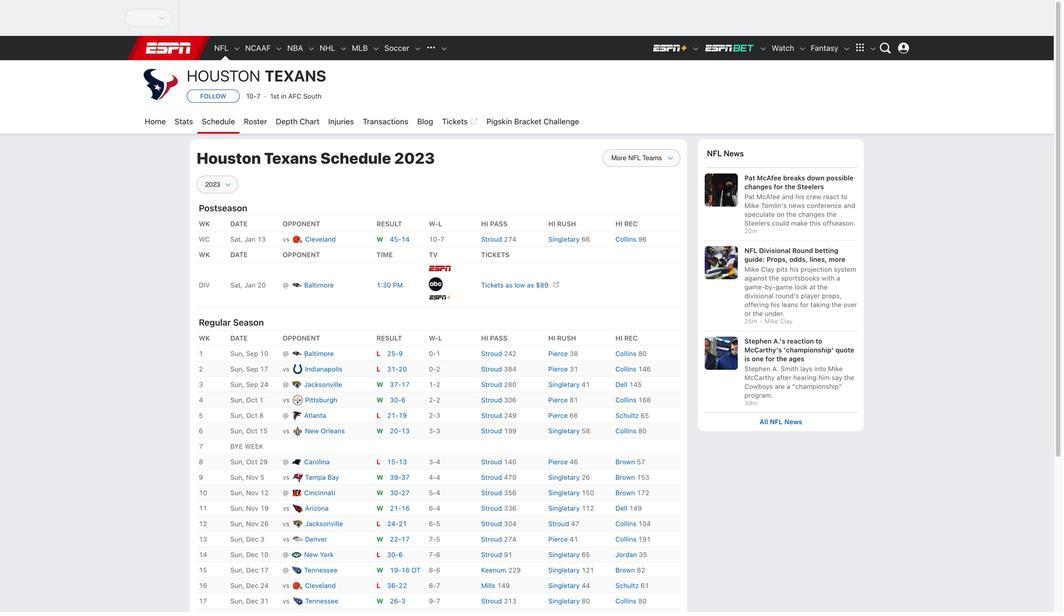 Task type: describe. For each thing, give the bounding box(es) containing it.
9-
[[429, 597, 436, 605]]

new for new york
[[304, 551, 318, 559]]

sep for 10
[[246, 350, 258, 358]]

singletary 150
[[549, 489, 594, 497]]

possible
[[827, 174, 854, 182]]

0 vertical spatial 8
[[259, 412, 264, 420]]

0 vertical spatial news
[[724, 149, 744, 159]]

19-16 ot link
[[390, 567, 421, 574]]

3- for 3-4
[[429, 458, 436, 466]]

2 hi rec from the top
[[616, 334, 638, 342]]

hi up collins 146
[[616, 334, 623, 342]]

system
[[834, 266, 857, 273]]

down
[[807, 174, 825, 182]]

pierce link for pierce 66
[[549, 412, 570, 420]]

sun, nov 19
[[230, 505, 269, 512]]

sun, nov 12
[[230, 489, 269, 497]]

1 rush from the top
[[557, 220, 576, 228]]

singletary for singletary 65
[[549, 551, 580, 559]]

bay
[[328, 474, 339, 481]]

2 horizontal spatial 1
[[436, 350, 441, 358]]

breaks
[[784, 174, 806, 182]]

3 for 2-3
[[436, 412, 441, 420]]

new orleans link
[[305, 427, 345, 435]]

91
[[504, 551, 513, 559]]

all nfl news link
[[760, 418, 803, 426]]

texans for houston texans schedule 2023
[[264, 149, 317, 167]]

nhl
[[320, 43, 335, 52]]

pierce link for pierce 31
[[549, 365, 570, 373]]

1 vertical spatial 31
[[260, 597, 269, 605]]

a.
[[773, 365, 779, 373]]

1-2
[[429, 381, 441, 389]]

singletary for singletary 44
[[549, 582, 580, 590]]

singletary link for 65
[[549, 551, 582, 559]]

0 vertical spatial 15
[[259, 427, 268, 435]]

1 pass from the top
[[490, 220, 508, 228]]

0 horizontal spatial 1
[[199, 350, 203, 358]]

172
[[637, 489, 650, 497]]

the down 'offering'
[[753, 310, 763, 318]]

houston texans schedule 2023
[[197, 149, 435, 167]]

6 left sun, oct 15
[[199, 427, 203, 435]]

nfl for nfl
[[214, 43, 229, 52]]

6 down the 7-5
[[436, 551, 441, 559]]

wc
[[199, 236, 210, 243]]

l for 30-6
[[377, 551, 381, 559]]

5 up the 7-5
[[436, 520, 441, 528]]

13 down "21-19" link
[[402, 427, 410, 435]]

3 wk from the top
[[199, 334, 210, 342]]

carolina link
[[304, 458, 330, 466]]

stroud for pierce 66
[[481, 412, 502, 420]]

denver link
[[305, 536, 327, 543]]

1 vertical spatial and
[[844, 202, 856, 209]]

cincinnati image
[[291, 487, 302, 499]]

l for 25-9
[[377, 350, 381, 358]]

1 opponent from the top
[[283, 220, 320, 228]]

7 left "1st"
[[257, 92, 261, 100]]

follow
[[200, 93, 226, 100]]

stroud link for singletary 80
[[481, 597, 504, 605]]

19-
[[390, 567, 402, 574]]

schultz for schultz 61
[[616, 582, 639, 590]]

149 for dell 149
[[630, 505, 642, 512]]

3 up sun, dec 10
[[260, 536, 265, 543]]

watch image
[[799, 45, 807, 53]]

tampa bay image
[[292, 472, 303, 483]]

sun, nov 26
[[230, 520, 269, 528]]

houston for houston texans
[[187, 67, 260, 85]]

10 for sun, sep 10
[[260, 350, 269, 358]]

dell 149
[[616, 505, 642, 512]]

61
[[641, 582, 649, 590]]

stats link
[[170, 109, 198, 134]]

over
[[844, 301, 858, 309]]

5 down 6-5 on the bottom left
[[436, 536, 441, 543]]

13 up sat, jan 20
[[258, 236, 266, 243]]

by-
[[765, 283, 776, 291]]

hi up tickets
[[481, 220, 488, 228]]

13 down 11
[[199, 536, 207, 543]]

2 left sun, sep 17
[[199, 365, 203, 373]]

could
[[772, 219, 790, 227]]

stroud 140
[[481, 458, 517, 466]]

2 for pittsburgh
[[436, 396, 441, 404]]

stephen a.'s reaction to mccarthy's 'championship' quote is one for the ages element
[[745, 337, 858, 363]]

0 horizontal spatial 15
[[199, 567, 207, 574]]

home
[[145, 117, 166, 126]]

stroud 356
[[481, 489, 517, 497]]

25-
[[387, 350, 399, 358]]

arizona image
[[292, 503, 303, 514]]

pierce link for pierce 38
[[549, 350, 570, 358]]

2 w- from the top
[[429, 334, 439, 342]]

17 down sun, sep 10
[[260, 365, 269, 373]]

jacksonville image
[[292, 518, 303, 529]]

1st in afc south
[[270, 92, 322, 100]]

singletary for singletary 80
[[549, 597, 580, 605]]

0 vertical spatial 10-
[[246, 92, 257, 100]]

5 down 29
[[260, 474, 265, 481]]

1-
[[429, 381, 436, 389]]

@ for sun, sep 10
[[283, 350, 289, 358]]

watch
[[772, 43, 795, 52]]

2 date from the top
[[230, 251, 248, 259]]

collins for 41
[[616, 536, 637, 543]]

singletary 80
[[549, 597, 590, 605]]

3 left "sun, sep 24"
[[199, 381, 203, 389]]

collins for 47
[[616, 520, 637, 528]]

pierce for pierce 66
[[549, 412, 568, 420]]

stroud for singletary 66
[[481, 236, 502, 243]]

schedule inside the 'standings page' main content
[[321, 149, 391, 167]]

4 left sun, oct 1
[[199, 396, 203, 404]]

nhl image
[[340, 45, 348, 53]]

singletary for singletary 41
[[549, 381, 580, 389]]

sun, nov 5
[[230, 474, 265, 481]]

2 wk from the top
[[199, 251, 210, 259]]

program.
[[745, 391, 773, 399]]

stroud link for singletary 26
[[481, 474, 504, 481]]

stroud for singletary 65
[[481, 551, 502, 559]]

brown 153
[[616, 474, 650, 481]]

the up a.
[[777, 355, 788, 363]]

21
[[399, 520, 407, 528]]

1 vertical spatial mcafee
[[757, 193, 781, 201]]

singletary 121
[[549, 567, 594, 574]]

orleans
[[321, 427, 345, 435]]

schultz link for schultz 61
[[616, 582, 641, 590]]

to inside stephen a.'s reaction to mccarthy's 'championship' quote is one for the ages stephen a. smith lays into mike mccarthy after hearing him say the cowboys are a "championship" program. 39m
[[816, 337, 823, 345]]

pierce 46
[[549, 458, 578, 466]]

stroud link for pierce 46
[[481, 458, 504, 466]]

0 vertical spatial schedule
[[202, 117, 235, 126]]

oct for 15
[[246, 427, 258, 435]]

more espn image
[[870, 45, 878, 53]]

tampa bay link
[[305, 474, 339, 481]]

0 horizontal spatial 8
[[199, 458, 203, 466]]

stroud link for pierce 31
[[481, 365, 504, 373]]

transactions link
[[359, 109, 413, 134]]

0 vertical spatial 10-7
[[246, 92, 261, 100]]

soccer image
[[414, 45, 422, 53]]

39-
[[390, 474, 402, 481]]

80 down 44
[[582, 597, 590, 605]]

collins for 80
[[616, 597, 637, 605]]

1 horizontal spatial 26
[[582, 474, 590, 481]]

0 vertical spatial and
[[782, 193, 794, 201]]

0 vertical spatial 19
[[399, 412, 407, 420]]

collins 80 for 58
[[616, 427, 647, 435]]

div
[[199, 281, 210, 289]]

17 down 31-20 link
[[402, 381, 410, 389]]

singletary for singletary 26
[[549, 474, 580, 481]]

@ for sun, dec 17
[[283, 567, 289, 574]]

sun, dec 3
[[230, 536, 265, 543]]

30-6 link for l
[[387, 551, 403, 559]]

vs for sun, nov 5
[[283, 474, 290, 481]]

pierce 31
[[549, 365, 578, 373]]

collins link for 81
[[616, 396, 639, 404]]

1 vertical spatial news
[[785, 418, 803, 426]]

tennessee link for vs
[[305, 597, 339, 605]]

6 down 22-17
[[399, 551, 403, 559]]

regular season
[[199, 317, 264, 328]]

list containing pat mcafee breaks down possible changes for the steelers
[[705, 174, 858, 407]]

nfl right all
[[770, 418, 783, 426]]

121
[[582, 567, 594, 574]]

2 vertical spatial 16
[[199, 582, 207, 590]]

5 left sun, oct 8
[[199, 412, 203, 420]]

2 result from the top
[[377, 334, 402, 342]]

singletary link for 80
[[549, 597, 582, 605]]

news
[[789, 202, 805, 209]]

1 horizontal spatial 20
[[399, 365, 407, 373]]

1 vertical spatial changes
[[799, 211, 825, 218]]

1 horizontal spatial steelers
[[798, 183, 824, 191]]

singletary for singletary 58
[[549, 427, 580, 435]]

l for 15-13
[[377, 458, 381, 466]]

vs for sun, oct 15
[[283, 427, 290, 435]]

0 horizontal spatial espn bet image
[[705, 44, 755, 52]]

brown link for brown 153
[[616, 474, 637, 481]]

24 for sun, sep 24
[[260, 381, 269, 389]]

@ for sun, oct 29
[[283, 458, 289, 466]]

under.
[[765, 310, 785, 318]]

into
[[815, 365, 827, 373]]

2 rec from the top
[[625, 334, 638, 342]]

brown link for brown 82
[[616, 567, 637, 574]]

1 horizontal spatial espn bet image
[[760, 45, 768, 53]]

stroud up pierce 41
[[549, 520, 570, 528]]

2-2
[[429, 396, 441, 404]]

bye
[[230, 443, 243, 450]]

10- inside the 'standings page' main content
[[429, 236, 441, 243]]

vs for sun, nov 26
[[283, 520, 290, 528]]

sun, for sun, nov 12
[[230, 489, 244, 497]]

45-14 link
[[390, 236, 410, 243]]

cincinnati
[[304, 489, 335, 497]]

0 horizontal spatial 19
[[260, 505, 269, 512]]

mike clay pits his projection system against the sportsbooks with a game-by-game look at the divisional round's player props, offering his leans for taking the over or the under. element
[[745, 264, 858, 318]]

0 horizontal spatial steelers
[[745, 219, 770, 227]]

hi up stroud 242
[[481, 334, 488, 342]]

13 up 37
[[399, 458, 407, 466]]

20-
[[390, 427, 402, 435]]

stroud link for pierce 38
[[481, 350, 504, 358]]

jacksonville link for @
[[304, 381, 342, 389]]

hi up collins 96
[[616, 220, 623, 228]]

1 vertical spatial 12
[[199, 520, 207, 528]]

brown link for brown 172
[[616, 489, 637, 497]]

indianapolis image
[[292, 364, 303, 375]]

22-
[[390, 536, 402, 543]]

w for 37-17
[[377, 381, 383, 389]]

0 horizontal spatial 9
[[199, 474, 203, 481]]

2 as from the left
[[527, 281, 534, 289]]

the down breaks
[[785, 183, 796, 191]]

on
[[777, 211, 785, 218]]

player
[[801, 292, 820, 300]]

31-20 link
[[387, 365, 407, 373]]

pierce for pierce 31
[[549, 365, 568, 373]]

brown 57
[[616, 458, 646, 466]]

17 left sun, dec 31
[[199, 597, 207, 605]]

17 down 21
[[402, 536, 410, 543]]

1 w-l from the top
[[429, 220, 442, 228]]

espn plus image
[[692, 45, 700, 53]]

tomlin's
[[761, 202, 787, 209]]

a.'s
[[774, 337, 786, 345]]

mlb link
[[348, 36, 372, 60]]

16 for 21-
[[402, 505, 410, 512]]

mike inside nfl divisional round betting guide: props, odds, lines, more mike clay pits his projection system against the sportsbooks with a game-by-game look at the divisional round's player props, offering his leans for taking the over or the under.
[[745, 266, 760, 273]]

the down the props,
[[832, 301, 842, 309]]

the up by-
[[769, 274, 780, 282]]

'championship'
[[784, 346, 834, 354]]

0 vertical spatial 9
[[399, 350, 403, 358]]

espn+ image
[[653, 44, 688, 52]]

1 hi pass from the top
[[481, 220, 508, 228]]

ncaaf
[[245, 43, 271, 52]]

stroud link up pierce 41
[[549, 520, 571, 528]]

sun, for sun, sep 17
[[230, 365, 244, 373]]

2 rush from the top
[[557, 334, 576, 342]]

7 for sat, jan 13
[[441, 236, 445, 243]]

1 pat from the top
[[745, 174, 756, 182]]

2 pass from the top
[[490, 334, 508, 342]]

0 vertical spatial mcafee
[[757, 174, 782, 182]]

tampa bay
[[305, 474, 339, 481]]

sat, jan 13
[[230, 236, 266, 243]]

6 down 37-17 link
[[402, 396, 406, 404]]

schultz for schultz 65
[[616, 412, 639, 420]]

singletary 26
[[549, 474, 590, 481]]

17 up sun, dec 24 at the left bottom of page
[[260, 567, 269, 574]]

stroud 384
[[481, 365, 517, 373]]

1 as from the left
[[506, 281, 513, 289]]

collins 80 for 80
[[616, 597, 647, 605]]

nhl link
[[315, 36, 340, 60]]

nfl divisional round betting guide: props, odds, lines, more element
[[745, 246, 858, 264]]

3-4
[[429, 458, 441, 466]]

dell 145
[[616, 381, 642, 389]]

collins link for 58
[[616, 427, 639, 435]]

sun, for sun, nov 26
[[230, 520, 244, 528]]

tickets for tickets as low as $89
[[481, 281, 504, 289]]

pat mcafee breaks down possible changes for the steelers image
[[705, 174, 738, 207]]

stroud 199
[[481, 427, 517, 435]]

30-6 link for w
[[390, 396, 406, 404]]

nfl image
[[233, 45, 241, 53]]

stroud link for pierce 41
[[481, 536, 504, 543]]

l for 36-22
[[377, 582, 381, 590]]

new orleans
[[305, 427, 345, 435]]

30- for 7-
[[387, 551, 399, 559]]

mike down the under.
[[765, 318, 779, 325]]

0 vertical spatial 12
[[260, 489, 269, 497]]

guide:
[[745, 256, 765, 263]]

stephen a.'s reaction to mccarthy's 'championship' quote is one for the ages image
[[705, 337, 738, 370]]

fantasy image
[[843, 45, 851, 53]]

4 for 15-13
[[436, 458, 441, 466]]

35
[[639, 551, 648, 559]]

brown for brown 57
[[616, 458, 635, 466]]

1 horizontal spatial 31
[[570, 365, 578, 373]]

jacksonville image
[[291, 379, 302, 390]]

1 date from the top
[[230, 220, 248, 228]]

tickets
[[481, 251, 510, 259]]

tennessee link for @
[[304, 567, 338, 574]]

dec for 17
[[246, 567, 259, 574]]

sun, sep 10
[[230, 350, 269, 358]]

the down conference
[[827, 211, 837, 218]]

for inside pat mcafee breaks down possible changes for the steelers pat mcafee and his crew react to mike tomlin's news conference and speculate on the changes the steelers could make this offseason. 20m
[[774, 183, 783, 191]]

carolina image
[[291, 457, 302, 468]]

mike inside pat mcafee breaks down possible changes for the steelers pat mcafee and his crew react to mike tomlin's news conference and speculate on the changes the steelers could make this offseason. 20m
[[745, 202, 760, 209]]

274 for singletary
[[504, 236, 517, 243]]

24-
[[387, 520, 399, 528]]

0 vertical spatial 20
[[258, 281, 266, 289]]

30-6 for l
[[387, 551, 403, 559]]

stroud for pierce 46
[[481, 458, 502, 466]]

pat mcafee breaks down possible changes for the steelers pat mcafee and his crew react to mike tomlin's news conference and speculate on the changes the steelers could make this offseason. 20m
[[745, 174, 856, 235]]

1 result from the top
[[377, 220, 402, 228]]

w for 39-37
[[377, 474, 383, 481]]

houston texans
[[187, 67, 326, 85]]

lines,
[[810, 256, 827, 263]]

7 left bye
[[199, 443, 203, 450]]

w for 20-13
[[377, 427, 383, 435]]

the right say
[[845, 374, 855, 381]]



Task type: locate. For each thing, give the bounding box(es) containing it.
dell link for dell 145
[[616, 381, 630, 389]]

@ left 'cincinnati' icon
[[283, 489, 289, 497]]

1 horizontal spatial 1
[[259, 396, 264, 404]]

3- for 3-3
[[429, 427, 436, 435]]

1 vertical spatial to
[[816, 337, 823, 345]]

oct left 29
[[246, 458, 258, 466]]

stroud link up stroud 470
[[481, 458, 504, 466]]

2- for 2-2
[[429, 396, 436, 404]]

rec up collins 146
[[625, 334, 638, 342]]

1 sat, from the top
[[230, 236, 243, 243]]

1 pierce link from the top
[[549, 350, 570, 358]]

@ for sun, dec 10
[[283, 551, 289, 559]]

for inside stephen a.'s reaction to mccarthy's 'championship' quote is one for the ages stephen a. smith lays into mike mccarthy after hearing him say the cowboys are a "championship" program. 39m
[[766, 355, 775, 363]]

1 baltimore image from the top
[[291, 280, 302, 291]]

30- for 2-
[[390, 396, 402, 404]]

1 hi rush from the top
[[549, 220, 576, 228]]

pierce for pierce 41
[[549, 536, 568, 543]]

season
[[233, 317, 264, 328]]

2- for 2-3
[[429, 412, 436, 420]]

dell down "brown 172"
[[616, 505, 628, 512]]

1 horizontal spatial to
[[842, 193, 848, 201]]

1 sun, from the top
[[230, 350, 244, 358]]

clay down the under.
[[780, 318, 793, 325]]

1 vertical spatial 10-7
[[429, 236, 445, 243]]

collins
[[616, 236, 637, 243], [616, 350, 637, 358], [616, 365, 637, 373], [616, 396, 637, 404], [616, 427, 637, 435], [616, 520, 637, 528], [616, 536, 637, 543], [616, 597, 637, 605]]

the right at
[[818, 283, 828, 291]]

6-4
[[429, 505, 441, 512]]

singletary link for 121
[[549, 567, 582, 574]]

16 left ot
[[402, 567, 410, 574]]

2 @ from the top
[[283, 350, 289, 358]]

quote
[[836, 346, 855, 354]]

0 vertical spatial 8-
[[429, 567, 436, 574]]

w for 30-6
[[377, 396, 383, 404]]

0 vertical spatial texans
[[265, 67, 326, 85]]

tennessee for @
[[304, 567, 338, 574]]

atlanta image
[[291, 410, 302, 421]]

divisional
[[759, 247, 791, 255]]

changes
[[745, 183, 772, 191], [799, 211, 825, 218]]

pat mcafee breaks down possible changes for the steelers element
[[745, 174, 858, 191]]

1 vertical spatial 3-
[[429, 458, 436, 466]]

vs for sat, jan 13
[[283, 236, 290, 243]]

2 sat, from the top
[[230, 281, 243, 289]]

4 @ from the top
[[283, 412, 289, 420]]

singletary link down pierce 66
[[549, 427, 582, 435]]

jan
[[245, 236, 256, 243], [245, 281, 256, 289]]

2 vertical spatial his
[[771, 301, 780, 309]]

mlb
[[352, 43, 368, 52]]

3 date from the top
[[230, 334, 248, 342]]

mike inside stephen a.'s reaction to mccarthy's 'championship' quote is one for the ages stephen a. smith lays into mike mccarthy after hearing him say the cowboys are a "championship" program. 39m
[[829, 365, 843, 373]]

profile management image
[[899, 43, 910, 54]]

schedule
[[202, 117, 235, 126], [321, 149, 391, 167]]

1 vertical spatial hi pass
[[481, 334, 508, 342]]

1 oct from the top
[[246, 396, 258, 404]]

1 stroud 274 from the top
[[481, 236, 517, 243]]

and
[[782, 193, 794, 201], [844, 202, 856, 209]]

2 hi pass from the top
[[481, 334, 508, 342]]

clay down the "props," on the right top of the page
[[761, 266, 775, 273]]

3 singletary link from the top
[[549, 427, 582, 435]]

nfl inside nfl divisional round betting guide: props, odds, lines, more mike clay pits his projection system against the sportsbooks with a game-by-game look at the divisional round's player props, offering his leans for taking the over or the under.
[[745, 247, 758, 255]]

singletary link for 44
[[549, 582, 582, 590]]

global navigation element
[[140, 36, 914, 60]]

date down the sat, jan 13
[[230, 251, 248, 259]]

his inside pat mcafee breaks down possible changes for the steelers pat mcafee and his crew react to mike tomlin's news conference and speculate on the changes the steelers could make this offseason. 20m
[[796, 193, 805, 201]]

baltimore image right sat, jan 20
[[291, 280, 302, 291]]

1 stephen from the top
[[745, 337, 772, 345]]

4 singletary from the top
[[549, 474, 580, 481]]

nov for 26
[[246, 520, 259, 528]]

1 horizontal spatial as
[[527, 281, 534, 289]]

sun, for sun, dec 10
[[230, 551, 244, 559]]

1 vertical spatial 14
[[199, 551, 207, 559]]

6 up 8-7
[[436, 567, 441, 574]]

nfl inside global navigation element
[[214, 43, 229, 52]]

65 for schultz 65
[[641, 412, 649, 420]]

1 vertical spatial 21-
[[390, 505, 402, 512]]

4 sun, from the top
[[230, 396, 244, 404]]

7 collins link from the top
[[616, 536, 639, 543]]

8 singletary link from the top
[[549, 567, 582, 574]]

standings page main content
[[190, 139, 698, 612]]

week
[[245, 443, 264, 450]]

7- for 7-5
[[429, 536, 436, 543]]

8- up 9-
[[429, 582, 436, 590]]

21- up 24-21
[[390, 505, 402, 512]]

steelers down down
[[798, 183, 824, 191]]

10 up sun, dec 17
[[260, 551, 269, 559]]

jacksonville link for vs
[[305, 520, 343, 528]]

0 horizontal spatial news
[[724, 149, 744, 159]]

stroud link for singletary 66
[[481, 236, 504, 243]]

1 vertical spatial w-l
[[429, 334, 442, 342]]

new york link
[[304, 551, 334, 559]]

0 horizontal spatial 26
[[260, 520, 269, 528]]

cleveland
[[305, 236, 336, 243], [305, 582, 336, 590]]

1 baltimore from the top
[[304, 281, 334, 289]]

collins for 38
[[616, 350, 637, 358]]

1 vertical spatial hi rec
[[616, 334, 638, 342]]

0 vertical spatial hi rush
[[549, 220, 576, 228]]

news
[[724, 149, 744, 159], [785, 418, 803, 426]]

for up tomlin's
[[774, 183, 783, 191]]

@ left carolina icon
[[283, 458, 289, 466]]

stroud for pierce 81
[[481, 396, 502, 404]]

5 w from the top
[[377, 474, 383, 481]]

stroud link up tickets
[[481, 236, 504, 243]]

more sports image
[[441, 45, 448, 53]]

30-
[[390, 396, 402, 404], [390, 489, 402, 497], [387, 551, 399, 559]]

153
[[637, 474, 650, 481]]

pittsburgh link
[[305, 396, 338, 404]]

2 cleveland from the top
[[305, 582, 336, 590]]

stroud link for singletary 65
[[481, 551, 504, 559]]

2 cleveland link from the top
[[305, 582, 336, 590]]

2 hi rush from the top
[[549, 334, 576, 342]]

to up 'championship'
[[816, 337, 823, 345]]

stroud down stroud 356
[[481, 505, 502, 512]]

66 for singletary 66
[[582, 236, 590, 243]]

w for 19-16 ot
[[377, 567, 383, 574]]

21- up 20-
[[387, 412, 399, 420]]

nfl divisional round betting guide: props, odds, lines, more image
[[705, 246, 738, 279]]

all nfl news
[[760, 418, 803, 426]]

ncaaf image
[[275, 45, 283, 53]]

2 baltimore from the top
[[304, 350, 334, 358]]

1 horizontal spatial changes
[[799, 211, 825, 218]]

0 vertical spatial tickets
[[442, 117, 468, 126]]

1 vertical spatial texans
[[264, 149, 317, 167]]

1 horizontal spatial 66
[[582, 236, 590, 243]]

rush up pierce 38
[[557, 334, 576, 342]]

21-16 link
[[390, 505, 410, 512]]

vs left jacksonville icon
[[283, 520, 290, 528]]

pierce
[[549, 350, 568, 358], [549, 365, 568, 373], [549, 396, 568, 404], [549, 412, 568, 420], [549, 458, 568, 466], [549, 536, 568, 543]]

1 vertical spatial steelers
[[745, 219, 770, 227]]

the down the news
[[787, 211, 797, 218]]

singletary down "singletary 65"
[[549, 567, 580, 574]]

afc
[[289, 92, 302, 100]]

0- up 1-
[[429, 365, 436, 373]]

vs left indianapolis image
[[283, 365, 290, 373]]

depth
[[276, 117, 298, 126]]

8- for 8-7
[[429, 582, 436, 590]]

1st
[[270, 92, 279, 100]]

stroud link for pierce 81
[[481, 396, 504, 404]]

cleveland image
[[292, 234, 303, 245], [292, 580, 303, 591]]

41 for pierce 41
[[570, 536, 578, 543]]

pierce 38
[[549, 350, 578, 358]]

149 for mills 149
[[498, 582, 510, 590]]

21- for 16
[[390, 505, 402, 512]]

2 6- from the top
[[429, 520, 436, 528]]

6 vs from the top
[[283, 505, 290, 512]]

dec for 24
[[246, 582, 259, 590]]

texans inside the 'standings page' main content
[[264, 149, 317, 167]]

0 horizontal spatial clay
[[761, 266, 775, 273]]

news right all
[[785, 418, 803, 426]]

1 down "sun, sep 24"
[[259, 396, 264, 404]]

sun, oct 29
[[230, 458, 268, 466]]

4 w from the top
[[377, 427, 383, 435]]

in
[[281, 92, 287, 100]]

is
[[745, 355, 750, 363]]

sun, down sun, oct 29
[[230, 474, 244, 481]]

1 schultz link from the top
[[616, 412, 641, 420]]

1 vertical spatial dell link
[[616, 505, 630, 512]]

pierce for pierce 38
[[549, 350, 568, 358]]

external link image
[[470, 115, 478, 128]]

1 rec from the top
[[625, 220, 638, 228]]

tickets
[[442, 117, 468, 126], [481, 281, 504, 289]]

stroud link down mills 149 at the left bottom
[[481, 597, 504, 605]]

356
[[504, 489, 517, 497]]

0 horizontal spatial 12
[[199, 520, 207, 528]]

pierce link down pierce 38
[[549, 365, 570, 373]]

denver image
[[292, 534, 303, 545]]

5 collins from the top
[[616, 427, 637, 435]]

brown left 57
[[616, 458, 635, 466]]

199
[[504, 427, 517, 435]]

sun, dec 24
[[230, 582, 269, 590]]

0 horizontal spatial as
[[506, 281, 513, 289]]

1 vertical spatial new
[[304, 551, 318, 559]]

36-
[[387, 582, 399, 590]]

houston
[[187, 67, 260, 85], [197, 149, 261, 167]]

tickets inside the 'standings page' main content
[[481, 281, 504, 289]]

sun, for sun, dec 24
[[230, 582, 244, 590]]

0 vertical spatial 16
[[402, 505, 410, 512]]

1 vertical spatial 41
[[570, 536, 578, 543]]

3 dec from the top
[[246, 567, 259, 574]]

8-
[[429, 567, 436, 574], [429, 582, 436, 590]]

w-l up 0-1
[[429, 334, 442, 342]]

pierce link up "pierce 31" at the right of the page
[[549, 350, 570, 358]]

houston inside the 'standings page' main content
[[197, 149, 261, 167]]

1 dell link from the top
[[616, 381, 630, 389]]

3 pierce from the top
[[549, 396, 568, 404]]

16 down 27 at the left of the page
[[402, 505, 410, 512]]

1 vertical spatial jacksonville
[[305, 520, 343, 528]]

0 horizontal spatial and
[[782, 193, 794, 201]]

3 collins link from the top
[[616, 365, 639, 373]]

brown up dell 149
[[616, 489, 635, 497]]

0 vertical spatial to
[[842, 193, 848, 201]]

1 vertical spatial 10
[[199, 489, 207, 497]]

cleveland image for sun, dec 24
[[292, 580, 303, 591]]

0 vertical spatial cleveland image
[[292, 234, 303, 245]]

collins link for 47
[[616, 520, 639, 528]]

30- up the 19-
[[387, 551, 399, 559]]

1 vertical spatial clay
[[780, 318, 793, 325]]

9
[[399, 350, 403, 358], [199, 474, 203, 481]]

a inside stephen a.'s reaction to mccarthy's 'championship' quote is one for the ages stephen a. smith lays into mike mccarthy after hearing him say the cowboys are a "championship" program. 39m
[[787, 383, 791, 390]]

tickets as low as $89
[[481, 281, 549, 289]]

0-
[[429, 350, 436, 358], [429, 365, 436, 373]]

5 pierce from the top
[[549, 458, 568, 466]]

sun, for sun, oct 29
[[230, 458, 244, 466]]

stroud for pierce 31
[[481, 365, 502, 373]]

stroud link up stroud 91
[[481, 536, 504, 543]]

1 vertical spatial for
[[800, 301, 809, 309]]

stroud link down stroud 336
[[481, 520, 504, 528]]

a right are
[[787, 383, 791, 390]]

collins 104
[[616, 520, 651, 528]]

1 vertical spatial jacksonville link
[[305, 520, 343, 528]]

1 vertical spatial 9
[[199, 474, 203, 481]]

4 oct from the top
[[246, 458, 258, 466]]

1 horizontal spatial 10-
[[429, 236, 441, 243]]

dec down sun, dec 17
[[246, 582, 259, 590]]

0 vertical spatial 65
[[641, 412, 649, 420]]

w for 45-14
[[377, 236, 383, 243]]

texans image
[[140, 65, 180, 104]]

pat mcafee and his crew react to mike tomlin's news conference and speculate on the changes the steelers could make this offseason. element
[[745, 191, 858, 228]]

collins link for 31
[[616, 365, 639, 373]]

collins up "jordan"
[[616, 536, 637, 543]]

2 pierce link from the top
[[549, 365, 570, 373]]

texans for houston texans
[[265, 67, 326, 85]]

collins link for 38
[[616, 350, 639, 358]]

singletary down pierce 41
[[549, 551, 580, 559]]

10-7
[[246, 92, 261, 100], [429, 236, 445, 243]]

0 vertical spatial 66
[[582, 236, 590, 243]]

wk down wc
[[199, 251, 210, 259]]

blog link
[[413, 109, 438, 134]]

15-13
[[387, 458, 407, 466]]

1 cleveland image from the top
[[292, 234, 303, 245]]

30-6 for w
[[390, 396, 406, 404]]

0 vertical spatial tennessee link
[[304, 567, 338, 574]]

2 up "1-2"
[[436, 365, 441, 373]]

21-19
[[387, 412, 407, 420]]

stroud 336
[[481, 505, 517, 512]]

8 sun, from the top
[[230, 474, 244, 481]]

w- up tv
[[429, 220, 439, 228]]

singletary link for 58
[[549, 427, 582, 435]]

sat,
[[230, 236, 243, 243], [230, 281, 243, 289]]

6 singletary link from the top
[[549, 505, 582, 512]]

stroud for pierce 41
[[481, 536, 502, 543]]

1 horizontal spatial 8
[[259, 412, 264, 420]]

306
[[504, 396, 517, 404]]

2 7- from the top
[[429, 551, 436, 559]]

a inside nfl divisional round betting guide: props, odds, lines, more mike clay pits his projection system against the sportsbooks with a game-by-game look at the divisional round's player props, offering his leans for taking the over or the under.
[[837, 274, 841, 282]]

0 vertical spatial new
[[305, 427, 319, 435]]

taking
[[811, 301, 830, 309]]

stroud for singletary 41
[[481, 381, 502, 389]]

0 vertical spatial opponent
[[283, 220, 320, 228]]

1 wk from the top
[[199, 220, 210, 228]]

tennessee image
[[291, 565, 302, 576]]

2 vertical spatial 10
[[260, 551, 269, 559]]

15 up week
[[259, 427, 268, 435]]

nov up sun, nov 26
[[246, 505, 259, 512]]

14 sun, from the top
[[230, 567, 244, 574]]

collins link for 66
[[616, 236, 639, 243]]

1 collins from the top
[[616, 236, 637, 243]]

l for 31-20
[[377, 365, 381, 373]]

new orleans image
[[292, 426, 303, 437]]

this
[[810, 219, 821, 227]]

5
[[199, 412, 203, 420], [260, 474, 265, 481], [436, 520, 441, 528], [436, 536, 441, 543]]

3 opponent from the top
[[283, 334, 320, 342]]

2 baltimore image from the top
[[291, 348, 302, 359]]

0 vertical spatial 6-
[[429, 505, 436, 512]]

sun, down sun, nov 5
[[230, 489, 244, 497]]

1 vertical spatial 30-6 link
[[387, 551, 403, 559]]

w for 21-16
[[377, 505, 383, 512]]

10 sun, from the top
[[230, 505, 244, 512]]

1 vertical spatial 20
[[399, 365, 407, 373]]

jacksonville
[[304, 381, 342, 389], [305, 520, 343, 528]]

29
[[259, 458, 268, 466]]

houston down schedule link
[[197, 149, 261, 167]]

stroud 274
[[481, 236, 517, 243], [481, 536, 517, 543]]

7 for sun, dec 24
[[436, 582, 441, 590]]

10-7 inside the 'standings page' main content
[[429, 236, 445, 243]]

stephen a. smith lays into mike mccarthy after hearing him say the cowboys are a "championship" program. element
[[745, 363, 858, 400]]

cleveland for 24
[[305, 582, 336, 590]]

3 collins from the top
[[616, 365, 637, 373]]

0 vertical spatial 30-6 link
[[390, 396, 406, 404]]

stroud 304
[[481, 520, 517, 528]]

2 pat from the top
[[745, 193, 755, 201]]

brown down "jordan"
[[616, 567, 635, 574]]

rec up collins 96
[[625, 220, 638, 228]]

1 horizontal spatial 65
[[641, 412, 649, 420]]

1 dell from the top
[[616, 381, 628, 389]]

stats
[[175, 117, 193, 126]]

3 nov from the top
[[246, 505, 259, 512]]

0 vertical spatial changes
[[745, 183, 772, 191]]

47
[[571, 520, 580, 528]]

stroud link up "stroud 384"
[[481, 350, 504, 358]]

vs left new orleans icon
[[283, 427, 290, 435]]

1 sep from the top
[[246, 350, 258, 358]]

sun, for sun, sep 10
[[230, 350, 244, 358]]

7 collins from the top
[[616, 536, 637, 543]]

york
[[320, 551, 334, 559]]

1 horizontal spatial 149
[[630, 505, 642, 512]]

0 vertical spatial result
[[377, 220, 402, 228]]

new right the 'new york' image
[[304, 551, 318, 559]]

8 @ from the top
[[283, 567, 289, 574]]

1 baltimore link from the top
[[304, 281, 334, 289]]

pittsburgh image
[[292, 395, 303, 406]]

dec for 3
[[246, 536, 259, 543]]

2 schultz from the top
[[616, 582, 639, 590]]

30- down 39-
[[390, 489, 402, 497]]

3 w from the top
[[377, 396, 383, 404]]

tennessee image
[[292, 596, 303, 607]]

pass up tickets
[[490, 220, 508, 228]]

projection
[[801, 266, 833, 273]]

384
[[504, 365, 517, 373]]

game-
[[745, 283, 765, 291]]

1:30
[[377, 281, 391, 289]]

0 horizontal spatial 10-
[[246, 92, 257, 100]]

jordan
[[616, 551, 637, 559]]

new for new orleans
[[305, 427, 319, 435]]

1 vertical spatial a
[[787, 383, 791, 390]]

list
[[705, 174, 858, 407]]

collins 191
[[616, 536, 651, 543]]

0 vertical spatial w-
[[429, 220, 439, 228]]

cleveland link for sat, jan 13
[[305, 236, 336, 243]]

19-16 ot
[[390, 567, 421, 574]]

2 3- from the top
[[429, 458, 436, 466]]

1 collins link from the top
[[616, 236, 639, 243]]

for inside nfl divisional round betting guide: props, odds, lines, more mike clay pits his projection system against the sportsbooks with a game-by-game look at the divisional round's player props, offering his leans for taking the over or the under.
[[800, 301, 809, 309]]

nba image
[[308, 45, 315, 53]]

8 vs from the top
[[283, 536, 290, 543]]

146
[[639, 365, 651, 373]]

12
[[260, 489, 269, 497], [199, 520, 207, 528]]

1 vertical spatial 6-
[[429, 520, 436, 528]]

3 brown link from the top
[[616, 489, 637, 497]]

1 horizontal spatial clay
[[780, 318, 793, 325]]

21-16
[[390, 505, 410, 512]]

2 stroud 274 from the top
[[481, 536, 517, 543]]

0 vertical spatial clay
[[761, 266, 775, 273]]

hi pass up tickets
[[481, 220, 508, 228]]

baltimore image for 10
[[291, 348, 302, 359]]

4 for 39-37
[[436, 474, 441, 481]]

sep for 17
[[246, 365, 258, 373]]

atlanta link
[[304, 412, 326, 420]]

2 w-l from the top
[[429, 334, 442, 342]]

hi up pierce 38
[[549, 334, 556, 342]]

singletary link for 26
[[549, 474, 582, 481]]

leans
[[782, 301, 799, 309]]

stroud down stroud 336
[[481, 520, 502, 528]]

25m
[[745, 318, 758, 325]]

1 vertical spatial 66
[[570, 412, 578, 420]]

injuries link
[[324, 109, 359, 134]]

stroud link for singletary 41
[[481, 381, 504, 389]]

1 w- from the top
[[429, 220, 439, 228]]

10 vs from the top
[[283, 597, 290, 605]]

1 brown from the top
[[616, 458, 635, 466]]

stroud up keenum
[[481, 551, 502, 559]]

9 sun, from the top
[[230, 489, 244, 497]]

30-6 link up "21-19" link
[[390, 396, 406, 404]]

1 vertical spatial rec
[[625, 334, 638, 342]]

depth chart
[[276, 117, 320, 126]]

dec up sun, dec 17
[[246, 551, 259, 559]]

baltimore image
[[291, 280, 302, 291], [291, 348, 302, 359]]

2 dell from the top
[[616, 505, 628, 512]]

7- down the 7-5
[[429, 551, 436, 559]]

2 opponent from the top
[[283, 251, 320, 259]]

1 collins 80 from the top
[[616, 350, 647, 358]]

more espn image
[[852, 40, 869, 56]]

1 horizontal spatial and
[[844, 202, 856, 209]]

as left low
[[506, 281, 513, 289]]

0 vertical spatial cleveland
[[305, 236, 336, 243]]

2 collins from the top
[[616, 350, 637, 358]]

1 vertical spatial schultz
[[616, 582, 639, 590]]

stroud 274 for singletary
[[481, 236, 517, 243]]

mlb image
[[372, 45, 380, 53]]

96
[[639, 236, 647, 243]]

3 @ from the top
[[283, 381, 289, 389]]

brown 82
[[616, 567, 646, 574]]

2 w from the top
[[377, 381, 383, 389]]

1 vertical spatial result
[[377, 334, 402, 342]]

36-22
[[387, 582, 407, 590]]

cleveland image up tennessee icon at the bottom of page
[[292, 580, 303, 591]]

vs for sun, nov 19
[[283, 505, 290, 512]]

0 horizontal spatial 14
[[199, 551, 207, 559]]

stroud down "stroud 384"
[[481, 381, 502, 389]]

1 w from the top
[[377, 236, 383, 243]]

2 brown from the top
[[616, 474, 635, 481]]

singletary link up 'stroud 47'
[[549, 505, 582, 512]]

singletary 112
[[549, 505, 594, 512]]

80 for 58
[[639, 427, 647, 435]]

5 sun, from the top
[[230, 412, 244, 420]]

oct for 29
[[246, 458, 258, 466]]

1 horizontal spatial schedule
[[321, 149, 391, 167]]

0 horizontal spatial 10-7
[[246, 92, 261, 100]]

stroud link for singletary 58
[[481, 427, 504, 435]]

0 vertical spatial sep
[[246, 350, 258, 358]]

0 vertical spatial 274
[[504, 236, 517, 243]]

his up the under.
[[771, 301, 780, 309]]

0 vertical spatial jacksonville link
[[304, 381, 342, 389]]

cleveland link
[[305, 236, 336, 243], [305, 582, 336, 590]]

sun, for sun, dec 31
[[230, 597, 244, 605]]

stroud for singletary 80
[[481, 597, 502, 605]]

145
[[630, 381, 642, 389]]

dell link up collins 168
[[616, 381, 630, 389]]

1 horizontal spatial news
[[785, 418, 803, 426]]

nov for 12
[[246, 489, 259, 497]]

11
[[199, 505, 207, 512]]

1 vertical spatial pass
[[490, 334, 508, 342]]

0 vertical spatial baltimore image
[[291, 280, 302, 291]]

dec up sun, dec 10
[[246, 536, 259, 543]]

4 brown link from the top
[[616, 567, 637, 574]]

pierce link for pierce 81
[[549, 396, 570, 404]]

news up pat mcafee breaks down possible changes for the steelers image
[[724, 149, 744, 159]]

8 collins from the top
[[616, 597, 637, 605]]

new york
[[304, 551, 334, 559]]

2 vertical spatial date
[[230, 334, 248, 342]]

clay inside nfl divisional round betting guide: props, odds, lines, more mike clay pits his projection system against the sportsbooks with a game-by-game look at the divisional round's player props, offering his leans for taking the over or the under.
[[761, 266, 775, 273]]

collins left 96
[[616, 236, 637, 243]]

0 vertical spatial 10
[[260, 350, 269, 358]]

vs for sun, dec 31
[[283, 597, 290, 605]]

0 vertical spatial w-l
[[429, 220, 442, 228]]

1 vertical spatial collins 80
[[616, 427, 647, 435]]

80 up 146
[[639, 350, 647, 358]]

1 vertical spatial schedule
[[321, 149, 391, 167]]

1 vertical spatial 2-
[[429, 412, 436, 420]]

26 down sun, nov 19
[[260, 520, 269, 528]]

look
[[795, 283, 808, 291]]

9 vs from the top
[[283, 582, 290, 590]]

collins 168
[[616, 396, 651, 404]]

pierce 81
[[549, 396, 578, 404]]

w for 26-3
[[377, 597, 383, 605]]

collins for 66
[[616, 236, 637, 243]]

singletary link down the pierce 46
[[549, 474, 582, 481]]

stroud link for pierce 66
[[481, 412, 504, 420]]

2 stephen from the top
[[745, 365, 771, 373]]

to inside pat mcafee breaks down possible changes for the steelers pat mcafee and his crew react to mike tomlin's news conference and speculate on the changes the steelers could make this offseason. 20m
[[842, 193, 848, 201]]

0 vertical spatial houston
[[187, 67, 260, 85]]

hi up singletary 66
[[549, 220, 556, 228]]

0 vertical spatial baltimore link
[[304, 281, 334, 289]]

4-4
[[429, 474, 441, 481]]

2 oct from the top
[[246, 412, 258, 420]]

10 singletary from the top
[[549, 597, 580, 605]]

274
[[504, 236, 517, 243], [504, 536, 517, 543]]

collins down dell 149
[[616, 520, 637, 528]]

12 up sun, nov 19
[[260, 489, 269, 497]]

4 collins from the top
[[616, 396, 637, 404]]

0 vertical spatial pat
[[745, 174, 756, 182]]

41 for singletary 41
[[582, 381, 590, 389]]

@ for sun, nov 12
[[283, 489, 289, 497]]

singletary 44
[[549, 582, 590, 590]]

vs left tennessee icon at the bottom of page
[[283, 597, 290, 605]]

0 vertical spatial 30-
[[390, 396, 402, 404]]

3 brown from the top
[[616, 489, 635, 497]]

stroud for singletary 150
[[481, 489, 502, 497]]

1 hi rec from the top
[[616, 220, 638, 228]]

pierce down pierce 81
[[549, 412, 568, 420]]

new york image
[[291, 549, 302, 560]]

0 horizontal spatial 65
[[582, 551, 590, 559]]

0 vertical spatial steelers
[[798, 183, 824, 191]]

oct for 8
[[246, 412, 258, 420]]

espn more sports home page image
[[423, 40, 439, 56]]

mike up say
[[829, 365, 843, 373]]

dec for 10
[[246, 551, 259, 559]]

sun, for sun, oct 1
[[230, 396, 244, 404]]

0-2
[[429, 365, 441, 373]]

sep down sun, sep 17
[[246, 381, 258, 389]]

3 pierce link from the top
[[549, 396, 570, 404]]

5 vs from the top
[[283, 474, 290, 481]]

espn bet image
[[705, 44, 755, 52], [760, 45, 768, 53]]

stroud link up stroud 356
[[481, 474, 504, 481]]

20-13 link
[[390, 427, 410, 435]]

6- up the 7-5
[[429, 520, 436, 528]]

8 w from the top
[[377, 536, 383, 543]]

cleveland image right the sat, jan 13
[[292, 234, 303, 245]]

ot
[[412, 567, 421, 574]]

0 horizontal spatial 41
[[570, 536, 578, 543]]

sun, sep 24
[[230, 381, 269, 389]]

4 collins link from the top
[[616, 396, 639, 404]]

singletary link down "singletary 65"
[[549, 567, 582, 574]]

rush up singletary 66
[[557, 220, 576, 228]]

0 vertical spatial 14
[[402, 236, 410, 243]]

roster
[[244, 117, 267, 126]]

stroud 280
[[481, 381, 517, 389]]

stroud link for stroud 47
[[481, 520, 504, 528]]



Task type: vqa. For each thing, say whether or not it's contained in the screenshot.


